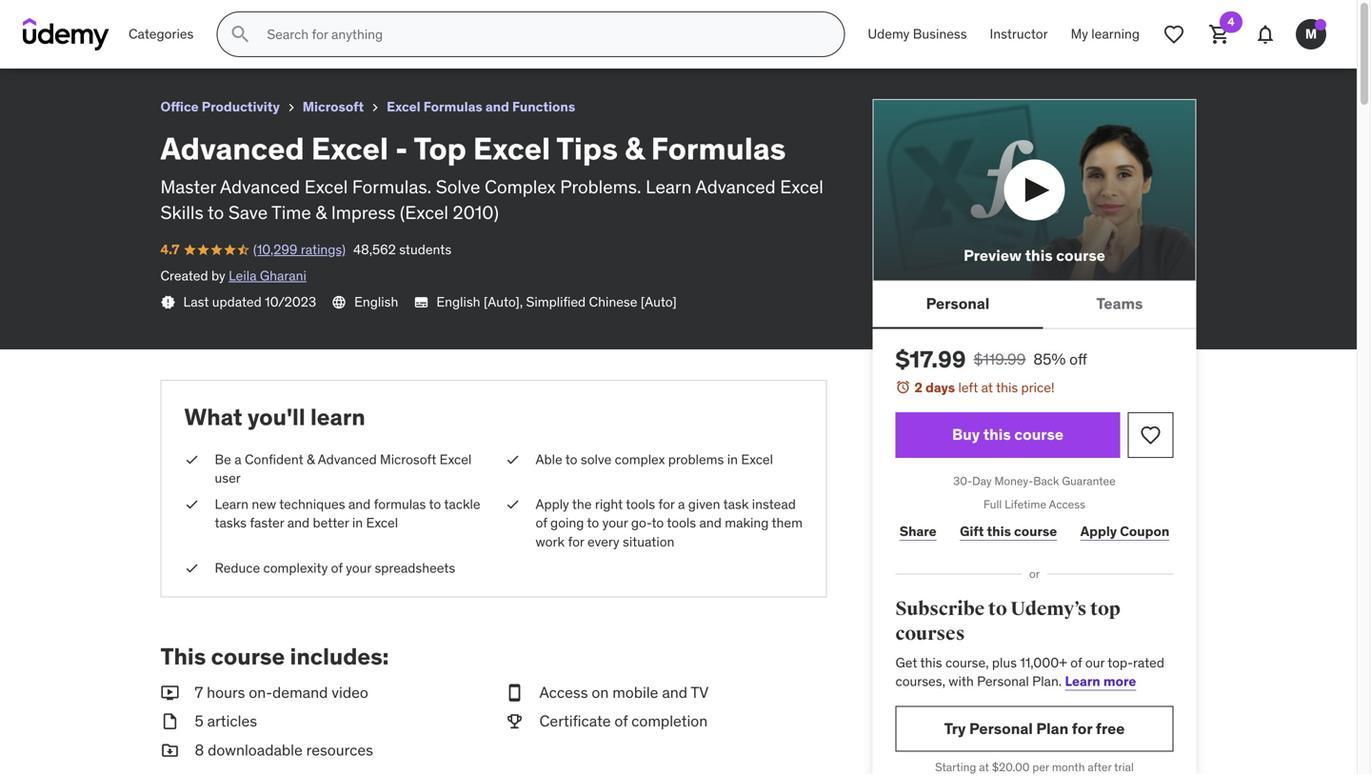 Task type: vqa. For each thing, say whether or not it's contained in the screenshot.
Science
no



Task type: describe. For each thing, give the bounding box(es) containing it.
problems.
[[560, 175, 641, 198]]

apply the right tools for a given task instead of going to your go-to tools and making them work for every situation
[[536, 496, 803, 550]]

formulas.
[[352, 175, 431, 198]]

able
[[536, 451, 562, 468]]

tips for advanced excel - top excel tips & formulas master advanced excel formulas. solve complex problems. learn advanced excel skills to save time & impress (excel 2010)
[[556, 129, 618, 167]]

created by leila gharani
[[160, 267, 306, 284]]

course language image
[[331, 295, 347, 310]]

to inside subscribe to udemy's top courses
[[988, 598, 1007, 621]]

business
[[913, 25, 967, 43]]

coupon
[[1120, 523, 1169, 540]]

xsmall image right microsoft 'link' at the top of the page
[[368, 100, 383, 115]]

the
[[572, 496, 592, 513]]

microsoft inside be a confident & advanced microsoft excel user
[[380, 451, 436, 468]]

with
[[949, 673, 974, 690]]

learn more link
[[1065, 673, 1136, 690]]

top
[[1090, 598, 1120, 621]]

created
[[160, 267, 208, 284]]

full
[[984, 497, 1002, 512]]

preview this course
[[964, 246, 1105, 265]]

be a confident & advanced microsoft excel user
[[215, 451, 472, 487]]

1 horizontal spatial in
[[727, 451, 738, 468]]

microsoft link
[[303, 95, 364, 119]]

tackle
[[444, 496, 480, 513]]

learning
[[1091, 25, 1140, 43]]

udemy
[[868, 25, 910, 43]]

30-
[[953, 474, 972, 488]]

buy
[[952, 425, 980, 444]]

course,
[[945, 654, 989, 671]]

you have alerts image
[[1315, 19, 1326, 30]]

this for preview
[[1025, 246, 1053, 265]]

2010)
[[453, 201, 499, 224]]

complex
[[615, 451, 665, 468]]

downloadable
[[208, 740, 303, 760]]

of right the 'complexity'
[[331, 559, 343, 576]]

try personal plan for free
[[944, 719, 1125, 738]]

rated
[[1133, 654, 1164, 671]]

small image for 8
[[160, 740, 179, 761]]

faster
[[250, 514, 284, 532]]

excel inside learn new techniques and formulas to tackle tasks faster and better in excel
[[366, 514, 398, 532]]

my learning link
[[1059, 11, 1151, 57]]

guarantee
[[1062, 474, 1116, 488]]

1 horizontal spatial ratings)
[[301, 241, 346, 258]]

1 vertical spatial (10,299 ratings)
[[253, 241, 346, 258]]

udemy business link
[[856, 11, 978, 57]]

try personal plan for free link
[[895, 706, 1173, 752]]

tv
[[691, 682, 709, 702]]

2 days left at this price!
[[915, 379, 1055, 396]]

5
[[195, 711, 204, 731]]

or
[[1029, 566, 1040, 581]]

access inside 30-day money-back guarantee full lifetime access
[[1049, 497, 1085, 512]]

learn more
[[1065, 673, 1136, 690]]

xsmall image left microsoft 'link' at the top of the page
[[284, 100, 299, 115]]

price!
[[1021, 379, 1055, 396]]

buy this course button
[[895, 412, 1120, 458]]

gift this course link
[[956, 513, 1061, 551]]

office productivity
[[160, 98, 280, 115]]

0 horizontal spatial 48,562 students
[[157, 33, 255, 50]]

buy this course
[[952, 425, 1063, 444]]

free
[[1096, 719, 1125, 738]]

able to solve complex problems in excel
[[536, 451, 773, 468]]

2 vertical spatial for
[[1072, 719, 1092, 738]]

top for advanced excel - top excel tips & formulas master advanced excel formulas. solve complex problems. learn advanced excel skills to save time & impress (excel 2010)
[[414, 129, 466, 167]]

my
[[1071, 25, 1088, 43]]

and down techniques
[[287, 514, 310, 532]]

to right able
[[565, 451, 577, 468]]

new
[[252, 496, 276, 513]]

and up better
[[348, 496, 371, 513]]

what
[[184, 403, 242, 431]]

to inside learn new techniques and formulas to tackle tasks faster and better in excel
[[429, 496, 441, 513]]

spreadsheets
[[375, 559, 455, 576]]

udemy image
[[23, 18, 109, 50]]

wishlist image
[[1139, 424, 1162, 446]]

7
[[195, 682, 203, 702]]

task
[[723, 496, 749, 513]]

11,000+
[[1020, 654, 1067, 671]]

situation
[[623, 533, 674, 550]]

plan
[[1036, 719, 1068, 738]]

instructor
[[990, 25, 1048, 43]]

courses
[[895, 622, 965, 645]]

share button
[[895, 513, 941, 551]]

personal inside button
[[926, 294, 990, 313]]

- for advanced excel - top excel tips & formulas master advanced excel formulas. solve complex problems. learn advanced excel skills to save time & impress (excel 2010)
[[395, 129, 408, 167]]

excel inside be a confident & advanced microsoft excel user
[[440, 451, 472, 468]]

apply for apply coupon
[[1080, 523, 1117, 540]]

xsmall image for learn
[[184, 495, 199, 514]]

1 horizontal spatial for
[[658, 496, 675, 513]]

work
[[536, 533, 565, 550]]

lifetime
[[1005, 497, 1046, 512]]

tab list containing personal
[[873, 281, 1196, 329]]

0 vertical spatial ratings)
[[104, 33, 149, 50]]

tasks
[[215, 514, 247, 532]]

confident
[[245, 451, 303, 468]]

to inside advanced excel - top excel tips & formulas master advanced excel formulas. solve complex problems. learn advanced excel skills to save time & impress (excel 2010)
[[208, 201, 224, 224]]

skills
[[160, 201, 203, 224]]

solve
[[581, 451, 612, 468]]

small image for 7
[[160, 682, 179, 703]]

0 vertical spatial (10,299 ratings)
[[57, 33, 149, 50]]

excel formulas and functions
[[387, 98, 575, 115]]

right
[[595, 496, 623, 513]]

8 downloadable resources
[[195, 740, 373, 760]]

functions
[[512, 98, 575, 115]]

preview
[[964, 246, 1022, 265]]

plan.
[[1032, 673, 1062, 690]]

m link
[[1288, 11, 1334, 57]]

save
[[228, 201, 268, 224]]

preview this course button
[[873, 99, 1196, 281]]

days
[[925, 379, 955, 396]]

courses,
[[895, 673, 945, 690]]

apply for apply the right tools for a given task instead of going to your go-to tools and making them work for every situation
[[536, 496, 569, 513]]

course for gift this course
[[1014, 523, 1057, 540]]

techniques
[[279, 496, 345, 513]]

includes:
[[290, 642, 389, 671]]

complexity
[[263, 559, 328, 576]]

learn inside advanced excel - top excel tips & formulas master advanced excel formulas. solve complex problems. learn advanced excel skills to save time & impress (excel 2010)
[[646, 175, 692, 198]]

to up situation
[[652, 514, 664, 532]]

apply coupon button
[[1076, 513, 1173, 551]]

xsmall image for apply the right tools for a given task instead of going to your go-to tools and making them work for every situation
[[505, 495, 520, 514]]

gift
[[960, 523, 984, 540]]

leila gharani link
[[229, 267, 306, 284]]

problems
[[668, 451, 724, 468]]

office
[[160, 98, 199, 115]]

to up every
[[587, 514, 599, 532]]

last
[[183, 293, 209, 310]]

tips for advanced excel - top excel tips & formulas
[[213, 8, 244, 28]]

this for gift
[[987, 523, 1011, 540]]

and inside the "apply the right tools for a given task instead of going to your go-to tools and making them work for every situation"
[[699, 514, 722, 532]]

course up 'on-'
[[211, 642, 285, 671]]

on-
[[249, 682, 272, 702]]

mobile
[[612, 682, 658, 702]]

chinese
[[589, 293, 637, 310]]

given
[[688, 496, 720, 513]]

1 horizontal spatial (10,299
[[253, 241, 298, 258]]



Task type: locate. For each thing, give the bounding box(es) containing it.
2
[[915, 379, 923, 396]]

learn inside learn new techniques and formulas to tackle tasks faster and better in excel
[[215, 496, 249, 513]]

course up "back" at right
[[1014, 425, 1063, 444]]

your inside the "apply the right tools for a given task instead of going to your go-to tools and making them work for every situation"
[[602, 514, 628, 532]]

small image
[[160, 682, 179, 703], [505, 711, 524, 732], [160, 740, 179, 761]]

0 horizontal spatial access
[[539, 682, 588, 702]]

this right gift in the bottom of the page
[[987, 523, 1011, 540]]

students down (excel
[[399, 241, 451, 258]]

1 horizontal spatial 48,562
[[353, 241, 396, 258]]

2 vertical spatial personal
[[969, 719, 1033, 738]]

master
[[160, 175, 216, 198]]

top-
[[1108, 654, 1133, 671]]

& right confident
[[307, 451, 315, 468]]

0 vertical spatial access
[[1049, 497, 1085, 512]]

2 xsmall image from the top
[[184, 495, 199, 514]]

1 vertical spatial top
[[414, 129, 466, 167]]

solve
[[436, 175, 480, 198]]

4 link
[[1197, 11, 1243, 57]]

1 vertical spatial learn
[[215, 496, 249, 513]]

course for preview this course
[[1056, 246, 1105, 265]]

day
[[972, 474, 992, 488]]

0 horizontal spatial (10,299
[[57, 33, 101, 50]]

1 horizontal spatial formulas
[[423, 98, 482, 115]]

notifications image
[[1254, 23, 1277, 46]]

1 vertical spatial -
[[395, 129, 408, 167]]

course up teams at the right of the page
[[1056, 246, 1105, 265]]

this for get
[[920, 654, 942, 671]]

and left tv
[[662, 682, 687, 702]]

learn for learn new techniques and formulas to tackle tasks faster and better in excel
[[215, 496, 249, 513]]

video
[[332, 682, 368, 702]]

this course includes:
[[160, 642, 389, 671]]

small image left "8"
[[160, 740, 179, 761]]

0 horizontal spatial top
[[142, 8, 168, 28]]

0 vertical spatial tips
[[213, 8, 244, 28]]

2 horizontal spatial for
[[1072, 719, 1092, 738]]

advanced excel - top excel tips & formulas
[[15, 8, 328, 28]]

alarm image
[[895, 379, 911, 394]]

xsmall image for able to solve complex problems in excel
[[505, 450, 520, 469]]

0 vertical spatial 48,562 students
[[157, 33, 255, 50]]

1 vertical spatial 48,562 students
[[353, 241, 451, 258]]

xsmall image
[[184, 450, 199, 469], [184, 495, 199, 514]]

1 vertical spatial small image
[[505, 711, 524, 732]]

leila
[[229, 267, 257, 284]]

xsmall image right tackle
[[505, 495, 520, 514]]

0 horizontal spatial your
[[346, 559, 371, 576]]

48,562 students down (excel
[[353, 241, 451, 258]]

1 vertical spatial students
[[399, 241, 451, 258]]

english for english [auto], simplified chinese [auto]
[[436, 293, 480, 310]]

1 vertical spatial in
[[352, 514, 363, 532]]

of inside get this course, plus 11,000+ of our top-rated courses, with personal plan.
[[1070, 654, 1082, 671]]

course
[[1056, 246, 1105, 265], [1014, 425, 1063, 444], [1014, 523, 1057, 540], [211, 642, 285, 671]]

formulas inside advanced excel - top excel tips & formulas master advanced excel formulas. solve complex problems. learn advanced excel skills to save time & impress (excel 2010)
[[651, 129, 786, 167]]

[auto], simplified
[[484, 293, 586, 310]]

small image left 7
[[160, 682, 179, 703]]

apply up the going
[[536, 496, 569, 513]]

and left functions
[[485, 98, 509, 115]]

0 vertical spatial small image
[[160, 682, 179, 703]]

gift this course
[[960, 523, 1057, 540]]

10/2023
[[265, 293, 316, 310]]

small image for 5 articles
[[160, 711, 179, 732]]

30-day money-back guarantee full lifetime access
[[953, 474, 1116, 512]]

your down right on the left of page
[[602, 514, 628, 532]]

for left free
[[1072, 719, 1092, 738]]

1 vertical spatial microsoft
[[380, 451, 436, 468]]

8
[[195, 740, 204, 760]]

1 xsmall image from the top
[[184, 450, 199, 469]]

1 horizontal spatial top
[[414, 129, 466, 167]]

1 vertical spatial a
[[678, 496, 685, 513]]

students down the advanced excel - top excel tips & formulas on the left
[[203, 33, 255, 50]]

& up "problems."
[[625, 129, 644, 167]]

of up work
[[536, 514, 547, 532]]

learn for learn more
[[1065, 673, 1100, 690]]

learn right "problems."
[[646, 175, 692, 198]]

2 horizontal spatial formulas
[[651, 129, 786, 167]]

(10,299 ratings) up gharani
[[253, 241, 346, 258]]

try
[[944, 719, 966, 738]]

and
[[485, 98, 509, 115], [348, 496, 371, 513], [287, 514, 310, 532], [699, 514, 722, 532], [662, 682, 687, 702]]

0 horizontal spatial 4.7
[[15, 33, 34, 50]]

every
[[587, 533, 619, 550]]

to
[[208, 201, 224, 224], [565, 451, 577, 468], [429, 496, 441, 513], [587, 514, 599, 532], [652, 514, 664, 532], [988, 598, 1007, 621]]

0 horizontal spatial tips
[[213, 8, 244, 28]]

1 vertical spatial (10,299
[[253, 241, 298, 258]]

2 horizontal spatial learn
[[1065, 673, 1100, 690]]

(10,299 up gharani
[[253, 241, 298, 258]]

them
[[772, 514, 803, 532]]

48,562 students
[[157, 33, 255, 50], [353, 241, 451, 258]]

(10,299 left categories 'dropdown button'
[[57, 33, 101, 50]]

1 vertical spatial personal
[[977, 673, 1029, 690]]

apply
[[536, 496, 569, 513], [1080, 523, 1117, 540]]

to left udemy's
[[988, 598, 1007, 621]]

0 vertical spatial your
[[602, 514, 628, 532]]

1 vertical spatial your
[[346, 559, 371, 576]]

7 hours on-demand video
[[195, 682, 368, 702]]

submit search image
[[229, 23, 252, 46]]

0 horizontal spatial ratings)
[[104, 33, 149, 50]]

0 horizontal spatial english
[[354, 293, 398, 310]]

in right problems
[[727, 451, 738, 468]]

4.7
[[15, 33, 34, 50], [160, 241, 179, 258]]

formulas for advanced excel - top excel tips & formulas master advanced excel formulas. solve complex problems. learn advanced excel skills to save time & impress (excel 2010)
[[651, 129, 786, 167]]

1 vertical spatial tools
[[667, 514, 696, 532]]

personal right the try
[[969, 719, 1033, 738]]

(10,299 ratings)
[[57, 33, 149, 50], [253, 241, 346, 258]]

0 horizontal spatial learn
[[215, 496, 249, 513]]

& right time
[[316, 201, 327, 224]]

0 horizontal spatial 48,562
[[157, 33, 199, 50]]

updated
[[212, 293, 262, 310]]

top inside advanced excel - top excel tips & formulas master advanced excel formulas. solve complex problems. learn advanced excel skills to save time & impress (excel 2010)
[[414, 129, 466, 167]]

ratings) up gharani
[[301, 241, 346, 258]]

access up certificate
[[539, 682, 588, 702]]

0 vertical spatial 48,562
[[157, 33, 199, 50]]

xsmall image left reduce
[[184, 559, 199, 577]]

0 vertical spatial tools
[[626, 496, 655, 513]]

xsmall image for be
[[184, 450, 199, 469]]

0 vertical spatial 4.7
[[15, 33, 34, 50]]

1 horizontal spatial 4.7
[[160, 241, 179, 258]]

xsmall image left be
[[184, 450, 199, 469]]

xsmall image left the new
[[184, 495, 199, 514]]

more
[[1103, 673, 1136, 690]]

categories button
[[117, 11, 205, 57]]

our
[[1085, 654, 1105, 671]]

0 vertical spatial -
[[133, 8, 139, 28]]

this inside buy this course button
[[983, 425, 1011, 444]]

& inside be a confident & advanced microsoft excel user
[[307, 451, 315, 468]]

apply coupon
[[1080, 523, 1169, 540]]

english right 'closed captions' image
[[436, 293, 480, 310]]

user
[[215, 469, 241, 487]]

- right udemy image
[[133, 8, 139, 28]]

a inside be a confident & advanced microsoft excel user
[[234, 451, 241, 468]]

advanced inside be a confident & advanced microsoft excel user
[[318, 451, 377, 468]]

this right preview
[[1025, 246, 1053, 265]]

small image left certificate
[[505, 711, 524, 732]]

48,562 students down the advanced excel - top excel tips & formulas on the left
[[157, 33, 255, 50]]

ratings) down the advanced excel - top excel tips & formulas on the left
[[104, 33, 149, 50]]

this right at
[[996, 379, 1018, 396]]

a
[[234, 451, 241, 468], [678, 496, 685, 513]]

apply inside the "apply the right tools for a given task instead of going to your go-to tools and making them work for every situation"
[[536, 496, 569, 513]]

top left submit search icon
[[142, 8, 168, 28]]

48,562 down impress
[[353, 241, 396, 258]]

get
[[895, 654, 917, 671]]

85%
[[1033, 349, 1066, 369]]

xsmall image for reduce complexity of your spreadsheets
[[184, 559, 199, 577]]

office productivity link
[[160, 95, 280, 119]]

going
[[550, 514, 584, 532]]

0 vertical spatial in
[[727, 451, 738, 468]]

course inside buy this course button
[[1014, 425, 1063, 444]]

this
[[1025, 246, 1053, 265], [996, 379, 1018, 396], [983, 425, 1011, 444], [987, 523, 1011, 540], [920, 654, 942, 671]]

teams
[[1096, 294, 1143, 313]]

xsmall image left last on the top
[[160, 295, 176, 310]]

0 vertical spatial a
[[234, 451, 241, 468]]

learn
[[310, 403, 365, 431]]

xsmall image
[[284, 100, 299, 115], [368, 100, 383, 115], [160, 295, 176, 310], [505, 450, 520, 469], [505, 495, 520, 514], [184, 559, 199, 577]]

1 horizontal spatial a
[[678, 496, 685, 513]]

1 horizontal spatial microsoft
[[380, 451, 436, 468]]

0 vertical spatial microsoft
[[303, 98, 364, 115]]

a right be
[[234, 451, 241, 468]]

(10,299 ratings) down the advanced excel - top excel tips & formulas on the left
[[57, 33, 149, 50]]

0 horizontal spatial students
[[203, 33, 255, 50]]

in right better
[[352, 514, 363, 532]]

0 horizontal spatial in
[[352, 514, 363, 532]]

this for buy
[[983, 425, 1011, 444]]

small image for certificate
[[505, 711, 524, 732]]

1 horizontal spatial access
[[1049, 497, 1085, 512]]

excel formulas and functions link
[[387, 95, 575, 119]]

1 horizontal spatial -
[[395, 129, 408, 167]]

m
[[1305, 25, 1317, 42]]

1 horizontal spatial learn
[[646, 175, 692, 198]]

48,562
[[157, 33, 199, 50], [353, 241, 396, 258]]

demand
[[272, 682, 328, 702]]

course inside preview this course button
[[1056, 246, 1105, 265]]

instructor link
[[978, 11, 1059, 57]]

1 horizontal spatial your
[[602, 514, 628, 532]]

0 horizontal spatial microsoft
[[303, 98, 364, 115]]

of inside the "apply the right tools for a given task instead of going to your go-to tools and making them work for every situation"
[[536, 514, 547, 532]]

formulas for advanced excel - top excel tips & formulas
[[261, 8, 328, 28]]

2 vertical spatial formulas
[[651, 129, 786, 167]]

0 vertical spatial for
[[658, 496, 675, 513]]

better
[[313, 514, 349, 532]]

subscribe to udemy's top courses
[[895, 598, 1120, 645]]

of left our
[[1070, 654, 1082, 671]]

to left save
[[208, 201, 224, 224]]

0 vertical spatial learn
[[646, 175, 692, 198]]

tips up "problems."
[[556, 129, 618, 167]]

impress
[[331, 201, 395, 224]]

48,562 down the advanced excel - top excel tips & formulas on the left
[[157, 33, 199, 50]]

2 english from the left
[[436, 293, 480, 310]]

small image left on
[[505, 682, 524, 703]]

-
[[133, 8, 139, 28], [395, 129, 408, 167]]

course for buy this course
[[1014, 425, 1063, 444]]

english right course language icon on the top of page
[[354, 293, 398, 310]]

&
[[247, 8, 257, 28], [625, 129, 644, 167], [316, 201, 327, 224], [307, 451, 315, 468]]

personal down preview
[[926, 294, 990, 313]]

1 english from the left
[[354, 293, 398, 310]]

excel
[[91, 8, 129, 28], [172, 8, 210, 28], [387, 98, 421, 115], [311, 129, 388, 167], [473, 129, 550, 167], [304, 175, 348, 198], [780, 175, 823, 198], [440, 451, 472, 468], [741, 451, 773, 468], [366, 514, 398, 532]]

a inside the "apply the right tools for a given task instead of going to your go-to tools and making them work for every situation"
[[678, 496, 685, 513]]

tab list
[[873, 281, 1196, 329]]

for left given
[[658, 496, 675, 513]]

access down "back" at right
[[1049, 497, 1085, 512]]

productivity
[[202, 98, 280, 115]]

1 vertical spatial 4.7
[[160, 241, 179, 258]]

wishlist image
[[1163, 23, 1185, 46]]

english for english
[[354, 293, 398, 310]]

1 horizontal spatial (10,299 ratings)
[[253, 241, 346, 258]]

at
[[981, 379, 993, 396]]

resources
[[306, 740, 373, 760]]

this inside gift this course link
[[987, 523, 1011, 540]]

apply left coupon
[[1080, 523, 1117, 540]]

5 articles
[[195, 711, 257, 731]]

[auto]
[[641, 293, 677, 310]]

2 vertical spatial learn
[[1065, 673, 1100, 690]]

1 vertical spatial ratings)
[[301, 241, 346, 258]]

1 vertical spatial formulas
[[423, 98, 482, 115]]

1 horizontal spatial apply
[[1080, 523, 1117, 540]]

1 vertical spatial 48,562
[[353, 241, 396, 258]]

$17.99
[[895, 345, 966, 373]]

formulas inside excel formulas and functions link
[[423, 98, 482, 115]]

0 vertical spatial xsmall image
[[184, 450, 199, 469]]

microsoft up formulas
[[380, 451, 436, 468]]

you'll
[[248, 403, 305, 431]]

1 vertical spatial small image
[[160, 711, 179, 732]]

of
[[536, 514, 547, 532], [331, 559, 343, 576], [1070, 654, 1082, 671], [614, 711, 628, 731]]

1 vertical spatial xsmall image
[[184, 495, 199, 514]]

learn down our
[[1065, 673, 1100, 690]]

- up formulas.
[[395, 129, 408, 167]]

1 horizontal spatial small image
[[505, 682, 524, 703]]

0 horizontal spatial small image
[[160, 711, 179, 732]]

making
[[725, 514, 769, 532]]

top up solve
[[414, 129, 466, 167]]

1 horizontal spatial tips
[[556, 129, 618, 167]]

off
[[1069, 349, 1087, 369]]

0 horizontal spatial apply
[[536, 496, 569, 513]]

small image
[[505, 682, 524, 703], [160, 711, 179, 732]]

formulas
[[374, 496, 426, 513]]

this up courses, on the right bottom of the page
[[920, 654, 942, 671]]

1 horizontal spatial students
[[399, 241, 451, 258]]

personal inside get this course, plus 11,000+ of our top-rated courses, with personal plan.
[[977, 673, 1029, 690]]

closed captions image
[[414, 295, 429, 310]]

by
[[211, 267, 225, 284]]

share
[[900, 523, 937, 540]]

1 vertical spatial apply
[[1080, 523, 1117, 540]]

0 vertical spatial top
[[142, 8, 168, 28]]

0 horizontal spatial -
[[133, 8, 139, 28]]

0 horizontal spatial for
[[568, 533, 584, 550]]

for down the going
[[568, 533, 584, 550]]

apply inside button
[[1080, 523, 1117, 540]]

2 vertical spatial small image
[[160, 740, 179, 761]]

a left given
[[678, 496, 685, 513]]

access
[[1049, 497, 1085, 512], [539, 682, 588, 702]]

personal down plus
[[977, 673, 1029, 690]]

of down access on mobile and tv
[[614, 711, 628, 731]]

tools down given
[[667, 514, 696, 532]]

- for advanced excel - top excel tips & formulas
[[133, 8, 139, 28]]

complex
[[485, 175, 556, 198]]

advanced excel - top excel tips & formulas master advanced excel formulas. solve complex problems. learn advanced excel skills to save time & impress (excel 2010)
[[160, 129, 823, 224]]

- inside advanced excel - top excel tips & formulas master advanced excel formulas. solve complex problems. learn advanced excel skills to save time & impress (excel 2010)
[[395, 129, 408, 167]]

& up productivity
[[247, 8, 257, 28]]

your down better
[[346, 559, 371, 576]]

1 horizontal spatial english
[[436, 293, 480, 310]]

tools up go-
[[626, 496, 655, 513]]

last updated 10/2023
[[183, 293, 316, 310]]

to left tackle
[[429, 496, 441, 513]]

small image for access on mobile and tv
[[505, 682, 524, 703]]

shopping cart with 4 items image
[[1208, 23, 1231, 46]]

0 horizontal spatial a
[[234, 451, 241, 468]]

certificate
[[539, 711, 611, 731]]

1 horizontal spatial tools
[[667, 514, 696, 532]]

0 vertical spatial (10,299
[[57, 33, 101, 50]]

0 horizontal spatial formulas
[[261, 8, 328, 28]]

go-
[[631, 514, 652, 532]]

0 vertical spatial formulas
[[261, 8, 328, 28]]

my learning
[[1071, 25, 1140, 43]]

0 vertical spatial apply
[[536, 496, 569, 513]]

this right buy
[[983, 425, 1011, 444]]

left
[[958, 379, 978, 396]]

0 horizontal spatial (10,299 ratings)
[[57, 33, 149, 50]]

tips right categories at the left top
[[213, 8, 244, 28]]

articles
[[207, 711, 257, 731]]

your
[[602, 514, 628, 532], [346, 559, 371, 576]]

0 vertical spatial small image
[[505, 682, 524, 703]]

formulas
[[261, 8, 328, 28], [423, 98, 482, 115], [651, 129, 786, 167]]

0 vertical spatial personal
[[926, 294, 990, 313]]

1 horizontal spatial 48,562 students
[[353, 241, 451, 258]]

1 vertical spatial access
[[539, 682, 588, 702]]

this inside get this course, plus 11,000+ of our top-rated courses, with personal plan.
[[920, 654, 942, 671]]

tips inside advanced excel - top excel tips & formulas master advanced excel formulas. solve complex problems. learn advanced excel skills to save time & impress (excel 2010)
[[556, 129, 618, 167]]

course inside gift this course link
[[1014, 523, 1057, 540]]

Search for anything text field
[[263, 18, 821, 50]]

and down given
[[699, 514, 722, 532]]

0 horizontal spatial tools
[[626, 496, 655, 513]]

small image left 5
[[160, 711, 179, 732]]

1 vertical spatial for
[[568, 533, 584, 550]]

xsmall image for last updated 10/2023
[[160, 295, 176, 310]]

0 vertical spatial students
[[203, 33, 255, 50]]

top for advanced excel - top excel tips & formulas
[[142, 8, 168, 28]]

certificate of completion
[[539, 711, 708, 731]]

this inside preview this course button
[[1025, 246, 1053, 265]]

microsoft right productivity
[[303, 98, 364, 115]]

xsmall image left able
[[505, 450, 520, 469]]

in inside learn new techniques and formulas to tackle tasks faster and better in excel
[[352, 514, 363, 532]]

learn up tasks
[[215, 496, 249, 513]]

get this course, plus 11,000+ of our top-rated courses, with personal plan.
[[895, 654, 1164, 690]]

course down lifetime at the right bottom of page
[[1014, 523, 1057, 540]]

1 vertical spatial tips
[[556, 129, 618, 167]]



